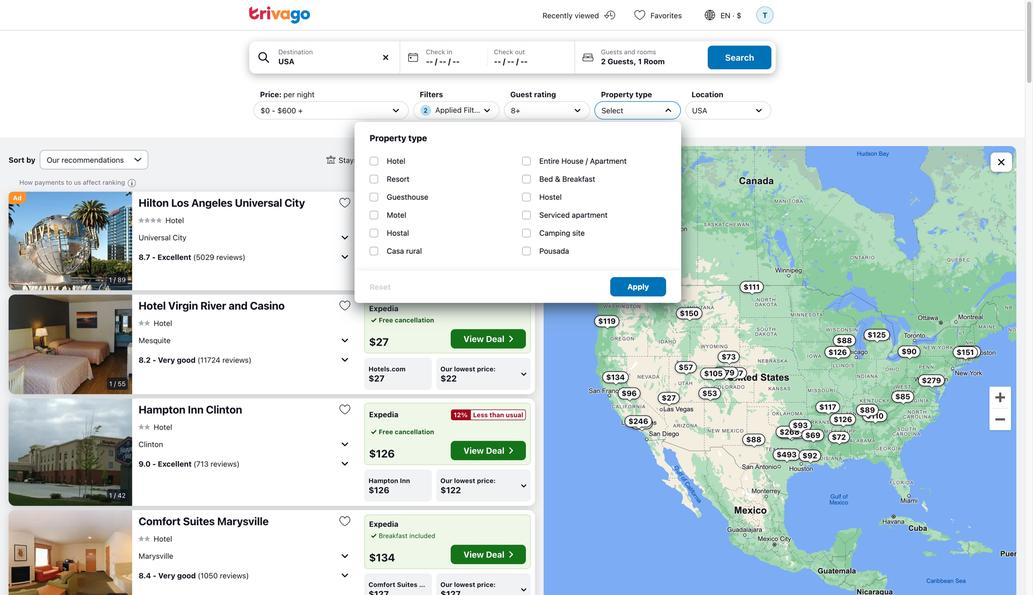 Task type: locate. For each thing, give the bounding box(es) containing it.
2 very from the top
[[158, 572, 175, 581]]

1 vertical spatial free cancellation button
[[369, 316, 435, 325]]

hilton
[[139, 197, 169, 209], [369, 201, 392, 210], [421, 257, 439, 265]]

very right 8.4
[[158, 572, 175, 581]]

$88 left $268 button
[[747, 436, 762, 445]]

breakfast down entire house / apartment
[[563, 175, 596, 184]]

hotel down los
[[166, 216, 184, 225]]

ad button
[[9, 192, 26, 204]]

0 vertical spatial property
[[601, 90, 634, 99]]

check
[[426, 48, 446, 56], [494, 48, 514, 56]]

1 excellent from the top
[[158, 253, 191, 262]]

property type up 'select'
[[601, 90, 653, 99]]

$96
[[622, 389, 637, 398]]

0 vertical spatial excellent
[[158, 253, 191, 262]]

suites for marysville
[[183, 515, 215, 528]]

2 free from the top
[[379, 317, 393, 324]]

$122
[[441, 486, 461, 496]]

0 horizontal spatial property
[[370, 133, 407, 143]]

$246
[[369, 233, 397, 245], [629, 417, 649, 426]]

1 horizontal spatial and
[[625, 48, 636, 56]]

check left out
[[494, 48, 514, 56]]

our for $126
[[441, 477, 453, 485]]

1 left 89 at the left of page
[[109, 276, 112, 284]]

$134 button
[[603, 372, 629, 384]]

and right the 'river'
[[229, 299, 248, 312]]

3 free cancellation button from the top
[[369, 427, 435, 437]]

hotel button up universal city
[[139, 216, 184, 225]]

$27
[[369, 336, 389, 348], [369, 374, 385, 384], [662, 394, 676, 403]]

0 vertical spatial inn
[[188, 404, 204, 416]]

price: inside button
[[477, 581, 496, 589]]

0 horizontal spatial type
[[409, 133, 427, 143]]

view for $134
[[464, 550, 484, 560]]

view deal button for $126
[[451, 441, 526, 461]]

$179
[[717, 369, 735, 377]]

0 vertical spatial type
[[636, 90, 653, 99]]

marysville up marysville button
[[217, 515, 269, 528]]

apply button
[[611, 277, 667, 297]]

3 view deal button from the top
[[451, 545, 526, 565]]

2 view from the top
[[464, 446, 484, 456]]

1 vertical spatial $126 button
[[831, 414, 857, 426]]

universal up 8.7
[[139, 233, 171, 242]]

2 excellent from the top
[[158, 460, 192, 469]]

free inside the hilton free cancellation
[[379, 214, 393, 221]]

cancellation for $126
[[395, 429, 435, 436]]

1 vertical spatial comfort
[[369, 581, 396, 589]]

1 vertical spatial breakfast
[[379, 533, 408, 540]]

hotel virgin river and casino button
[[139, 299, 330, 313]]

1 vertical spatial free
[[379, 317, 393, 324]]

12% less than usual
[[454, 412, 524, 419]]

good left (11724 on the bottom left
[[177, 356, 196, 365]]

0 vertical spatial $246
[[369, 233, 397, 245]]

$119 button
[[595, 283, 620, 295], [595, 316, 620, 328]]

3 our from the top
[[441, 581, 453, 589]]

$69
[[806, 431, 821, 440]]

Hostel checkbox
[[523, 193, 531, 201]]

cancellation for $27
[[395, 317, 435, 324]]

1 horizontal spatial universal
[[235, 197, 282, 209]]

$110
[[867, 412, 884, 421]]

hotel left virgin on the left of the page
[[139, 299, 166, 312]]

1 expedia from the top
[[369, 304, 399, 313]]

lowest inside our lowest price: $122
[[454, 477, 476, 485]]

1 left 55
[[109, 380, 112, 388]]

1 vertical spatial price:
[[477, 477, 496, 485]]

2 vertical spatial lowest
[[454, 581, 476, 589]]

Bed & Breakfast checkbox
[[523, 175, 531, 183]]

/
[[435, 57, 438, 66], [449, 57, 451, 66], [503, 57, 506, 66], [517, 57, 519, 66], [586, 157, 588, 166], [114, 276, 116, 284], [114, 380, 116, 388], [114, 492, 116, 500]]

0 horizontal spatial hampton
[[139, 404, 186, 416]]

view up our lowest price: $122
[[464, 446, 484, 456]]

hotel up mesquite
[[154, 319, 172, 328]]

hilton inside the hilton free cancellation
[[369, 201, 392, 210]]

$246 button
[[625, 416, 653, 428]]

3 expedia from the top
[[369, 520, 399, 529]]

0 vertical spatial hampton
[[139, 404, 186, 416]]

1 vertical spatial inn
[[400, 477, 410, 485]]

suites
[[183, 515, 215, 528], [397, 581, 418, 589]]

1 horizontal spatial suites
[[397, 581, 418, 589]]

1 vertical spatial suites
[[397, 581, 418, 589]]

hilton button
[[365, 250, 531, 286]]

t
[[763, 11, 768, 19]]

3 price: from the top
[[477, 581, 496, 589]]

1 horizontal spatial $134
[[607, 373, 625, 382]]

1 down rooms at the top right
[[639, 57, 642, 66]]

cancellation
[[395, 214, 435, 221], [395, 317, 435, 324], [395, 429, 435, 436]]

1 vertical spatial good
[[177, 572, 196, 581]]

type
[[636, 90, 653, 99], [409, 133, 427, 143]]

3 view deal from the top
[[464, 550, 505, 560]]

hilton up motel option
[[369, 201, 392, 210]]

0 vertical spatial breakfast
[[563, 175, 596, 184]]

view deal button up the 'our lowest price: $22'
[[451, 330, 526, 349]]

2 hotel button from the top
[[139, 319, 172, 328]]

comfort suites marysville, (marysville, usa) image
[[9, 511, 132, 596]]

hampton inn clinton button
[[139, 403, 330, 417]]

$179 button
[[713, 367, 739, 379]]

$493 button
[[774, 449, 801, 461]]

$88 button left $268 button
[[743, 434, 766, 446]]

deal down than
[[486, 446, 505, 456]]

our up $22
[[441, 366, 453, 373]]

0 horizontal spatial inn
[[188, 404, 204, 416]]

2 cancellation from the top
[[395, 317, 435, 324]]

$111 button
[[740, 281, 764, 293]]

$93
[[794, 421, 808, 430]]

free cancellation button for $126
[[369, 427, 435, 437]]

1 vertical spatial universal
[[139, 233, 171, 242]]

hilton los angeles universal city, (universal city, usa) image
[[9, 192, 132, 291]]

0 vertical spatial very
[[158, 356, 175, 365]]

Destination field
[[249, 41, 400, 74]]

2 view deal button from the top
[[451, 441, 526, 461]]

1 vertical spatial lowest
[[454, 477, 476, 485]]

check inside check in -- / -- / --
[[426, 48, 446, 56]]

hampton inn clinton, (clinton, usa) image
[[9, 399, 132, 506]]

$119 button down "apply" button
[[595, 316, 620, 328]]

0 vertical spatial expedia
[[369, 304, 399, 313]]

2 deal from the top
[[486, 446, 505, 456]]

1 horizontal spatial check
[[494, 48, 514, 56]]

2 view deal from the top
[[464, 446, 505, 456]]

$126 inside "button"
[[829, 348, 848, 357]]

1 vertical spatial view deal button
[[451, 441, 526, 461]]

trivago logo image
[[249, 6, 311, 24]]

hilton inside 'button'
[[139, 197, 169, 209]]

view up our lowest price:
[[464, 550, 484, 560]]

$27 inside hotels.com $27
[[369, 374, 385, 384]]

and
[[625, 48, 636, 56], [229, 299, 248, 312]]

1 view deal button from the top
[[451, 330, 526, 349]]

site
[[573, 229, 585, 238]]

$0 - $600 +
[[261, 106, 303, 115]]

0 horizontal spatial clinton
[[139, 440, 163, 449]]

0 vertical spatial $27
[[369, 336, 389, 348]]

hotel down comfort suites marysville
[[154, 535, 172, 544]]

view deal up our lowest price: button
[[464, 550, 505, 560]]

rating
[[535, 90, 557, 99]]

2 vertical spatial deal
[[486, 550, 505, 560]]

hotel button up 8.4
[[139, 535, 172, 544]]

55
[[118, 380, 126, 388]]

1 cancellation from the top
[[395, 214, 435, 221]]

1 horizontal spatial $246
[[629, 417, 649, 426]]

1 free cancellation button from the top
[[369, 213, 435, 222]]

hampton for hampton inn $126
[[369, 477, 399, 485]]

lowest up $22
[[454, 366, 476, 373]]

$90
[[902, 347, 917, 356]]

3 deal from the top
[[486, 550, 505, 560]]

very right 8.2
[[158, 356, 175, 365]]

casino
[[250, 299, 285, 312]]

1 view from the top
[[464, 334, 484, 344]]

(713
[[194, 460, 209, 469]]

city inside universal city button
[[173, 233, 187, 242]]

3 lowest from the top
[[454, 581, 476, 589]]

2 price: from the top
[[477, 477, 496, 485]]

view deal down "less"
[[464, 446, 505, 456]]

inn inside hampton inn $126
[[400, 477, 410, 485]]

clinton inside "button"
[[139, 440, 163, 449]]

and inside button
[[229, 299, 248, 312]]

view deal button down the 12% less than usual at the bottom of page
[[451, 441, 526, 461]]

free cancellation button
[[369, 213, 435, 222], [369, 316, 435, 325], [369, 427, 435, 437]]

Destination search field
[[279, 56, 394, 67]]

lowest inside the 'our lowest price: $22'
[[454, 366, 476, 373]]

$119 button left apply
[[595, 283, 620, 295]]

excellent down universal city
[[158, 253, 191, 262]]

$88 button left $125 button
[[834, 335, 857, 347]]

0 horizontal spatial filters
[[420, 90, 443, 99]]

our up $122
[[441, 477, 453, 485]]

2 vertical spatial expedia
[[369, 520, 399, 529]]

expedia up breakfast included button
[[369, 520, 399, 529]]

$92
[[803, 452, 818, 461]]

$134 inside button
[[607, 373, 625, 382]]

rural
[[406, 247, 422, 256]]

$246 up casa rural option
[[369, 233, 397, 245]]

$88 left $125 button
[[838, 336, 853, 345]]

0 vertical spatial 2
[[602, 57, 606, 66]]

hilton los angeles universal city button
[[139, 196, 330, 210]]

(5029
[[193, 253, 215, 262]]

price: inside our lowest price: $122
[[477, 477, 496, 485]]

suites inside comfort suites marysville button
[[183, 515, 215, 528]]

comfort inside button
[[139, 515, 181, 528]]

and inside guests and rooms 2 guests, 1 room
[[625, 48, 636, 56]]

1 vertical spatial $246
[[629, 417, 649, 426]]

0 vertical spatial view deal button
[[451, 330, 526, 349]]

en
[[721, 11, 731, 20]]

1 vertical spatial free cancellation
[[379, 429, 435, 436]]

1 lowest from the top
[[454, 366, 476, 373]]

lowest for $126
[[454, 477, 476, 485]]

good for virgin
[[177, 356, 196, 365]]

clinton up 9.0
[[139, 440, 163, 449]]

deal up our lowest price: button
[[486, 550, 505, 560]]

0 vertical spatial $119
[[599, 285, 616, 294]]

hotel button up 9.0
[[139, 423, 172, 432]]

0 horizontal spatial city
[[173, 233, 187, 242]]

filters right applied
[[464, 106, 485, 115]]

$27 inside button
[[662, 394, 676, 403]]

$126 inside hampton inn $126
[[369, 486, 390, 496]]

type down the room
[[636, 90, 653, 99]]

view deal
[[464, 334, 505, 344], [464, 446, 505, 456], [464, 550, 505, 560]]

than
[[490, 412, 505, 419]]

1 our from the top
[[441, 366, 453, 373]]

hampton inside button
[[139, 404, 186, 416]]

hampton
[[139, 404, 186, 416], [369, 477, 399, 485]]

ranking
[[103, 179, 125, 186]]

our inside the 'our lowest price: $22'
[[441, 366, 453, 373]]

search button
[[709, 46, 772, 69]]

$88 button
[[834, 335, 857, 347], [743, 434, 766, 446]]

1 vertical spatial $134
[[369, 552, 395, 564]]

1 horizontal spatial $88 button
[[834, 335, 857, 347]]

our lowest price: button
[[437, 574, 531, 596]]

$126 button
[[825, 347, 851, 359], [831, 414, 857, 426]]

0 vertical spatial and
[[625, 48, 636, 56]]

1 $119 from the top
[[599, 285, 616, 294]]

0 horizontal spatial $88 button
[[743, 434, 766, 446]]

1 vertical spatial very
[[158, 572, 175, 581]]

$110 button
[[863, 411, 888, 422]]

0 vertical spatial comfort
[[139, 515, 181, 528]]

1 very from the top
[[158, 356, 175, 365]]

lowest up $122
[[454, 477, 476, 485]]

$150 button
[[677, 308, 703, 320]]

check left in
[[426, 48, 446, 56]]

0 vertical spatial clinton
[[206, 404, 242, 416]]

$0
[[261, 106, 270, 115]]

1 vertical spatial $88 button
[[743, 434, 766, 446]]

type up 1000+
[[409, 133, 427, 143]]

1 vertical spatial $119
[[599, 317, 616, 326]]

2 vertical spatial free cancellation button
[[369, 427, 435, 437]]

0 vertical spatial good
[[177, 356, 196, 365]]

1 view deal from the top
[[464, 334, 505, 344]]

view deal button
[[451, 330, 526, 349], [451, 441, 526, 461], [451, 545, 526, 565]]

1 vertical spatial view
[[464, 446, 484, 456]]

1 / 55
[[109, 380, 126, 388]]

$95
[[634, 419, 649, 428]]

1 horizontal spatial city
[[285, 197, 305, 209]]

guests
[[602, 48, 623, 56]]

hotel button up mesquite
[[139, 319, 172, 328]]

2 down guests
[[602, 57, 606, 66]]

free for $126
[[379, 429, 393, 436]]

0 vertical spatial property type
[[601, 90, 653, 99]]

0 horizontal spatial universal
[[139, 233, 171, 242]]

view deal button up our lowest price: button
[[451, 545, 526, 565]]

sort by
[[9, 156, 35, 164]]

1 free from the top
[[379, 214, 393, 221]]

comfort inside button
[[369, 581, 396, 589]]

expedia down reset
[[369, 304, 399, 313]]

check inside the check out -- / -- / --
[[494, 48, 514, 56]]

$151 button
[[954, 347, 979, 359]]

1 vertical spatial $27
[[369, 374, 385, 384]]

view for $27
[[464, 334, 484, 344]]

property up 1000+
[[370, 133, 407, 143]]

1 vertical spatial 2
[[424, 107, 428, 114]]

breakfast inside button
[[379, 533, 408, 540]]

suites for hotels
[[397, 581, 418, 589]]

price: inside the 'our lowest price: $22'
[[477, 366, 496, 373]]

view for $126
[[464, 446, 484, 456]]

0 vertical spatial free cancellation
[[379, 317, 435, 324]]

and up the guests,
[[625, 48, 636, 56]]

1 deal from the top
[[486, 334, 505, 344]]

$125
[[868, 331, 887, 340]]

1 horizontal spatial property type
[[601, 90, 653, 99]]

$246 down '$96' 'button'
[[629, 417, 649, 426]]

1 free cancellation from the top
[[379, 317, 435, 324]]

1 vertical spatial excellent
[[158, 460, 192, 469]]

2 good from the top
[[177, 572, 196, 581]]

3 cancellation from the top
[[395, 429, 435, 436]]

1 good from the top
[[177, 356, 196, 365]]

night
[[297, 90, 315, 99]]

2 vertical spatial view deal button
[[451, 545, 526, 565]]

2 check from the left
[[494, 48, 514, 56]]

1 price: from the top
[[477, 366, 496, 373]]

map region
[[544, 146, 1017, 596]]

inn inside button
[[188, 404, 204, 416]]

clinton up 'clinton' "button"
[[206, 404, 242, 416]]

filters up applied
[[420, 90, 443, 99]]

1 left 42
[[109, 492, 112, 500]]

0 horizontal spatial $246
[[369, 233, 397, 245]]

1 horizontal spatial $88
[[838, 336, 853, 345]]

lowest right hotels
[[454, 581, 476, 589]]

0 vertical spatial $88
[[838, 336, 853, 345]]

hampton inside hampton inn $126
[[369, 477, 399, 485]]

3 view from the top
[[464, 550, 484, 560]]

1 horizontal spatial comfort
[[369, 581, 396, 589]]

good
[[177, 356, 196, 365], [177, 572, 196, 581]]

0 vertical spatial filters
[[420, 90, 443, 99]]

0 vertical spatial price:
[[477, 366, 496, 373]]

1 horizontal spatial breakfast
[[563, 175, 596, 184]]

expedia down hotels.com $27
[[369, 411, 399, 419]]

2 our from the top
[[441, 477, 453, 485]]

4 hotel button from the top
[[139, 535, 172, 544]]

1 / 89
[[109, 276, 126, 284]]

hilton down rural
[[421, 257, 439, 265]]

reviews) right (713
[[211, 460, 240, 469]]

hilton los angeles universal city
[[139, 197, 305, 209]]

0 vertical spatial universal
[[235, 197, 282, 209]]

en · $
[[721, 11, 742, 20]]

2 vertical spatial price:
[[477, 581, 496, 589]]

2 free cancellation button from the top
[[369, 316, 435, 325]]

to
[[66, 179, 72, 186]]

view deal up the 'our lowest price: $22'
[[464, 334, 505, 344]]

reviews)
[[217, 253, 246, 262], [223, 356, 252, 365], [211, 460, 240, 469], [220, 572, 249, 581]]

cancellation inside the hilton free cancellation
[[395, 214, 435, 221]]

marysville up 8.4
[[139, 552, 173, 561]]

$88 for the top $88 button
[[838, 336, 853, 345]]

clinton button
[[139, 436, 352, 453]]

$134 up $96
[[607, 373, 625, 382]]

0 vertical spatial $126 button
[[825, 347, 851, 359]]

Serviced apartment checkbox
[[523, 211, 531, 220]]

$69 button
[[802, 430, 825, 442]]

1 horizontal spatial hilton
[[369, 201, 392, 210]]

0 vertical spatial suites
[[183, 515, 215, 528]]

$27 up hotels.com at the left of the page
[[369, 336, 389, 348]]

0 horizontal spatial 2
[[424, 107, 428, 114]]

1 / 42
[[109, 492, 126, 500]]

0 vertical spatial marysville
[[217, 515, 269, 528]]

2 horizontal spatial hilton
[[421, 257, 439, 265]]

hilton left los
[[139, 197, 169, 209]]

0 horizontal spatial and
[[229, 299, 248, 312]]

out
[[515, 48, 525, 56]]

2 vertical spatial our
[[441, 581, 453, 589]]

$299
[[782, 429, 802, 438]]

$22
[[441, 374, 457, 384]]

our inside our lowest price: $122
[[441, 477, 453, 485]]

$187 button
[[722, 368, 748, 380]]

2 left applied
[[424, 107, 428, 114]]

1 vertical spatial property
[[370, 133, 407, 143]]

universal up universal city button
[[235, 197, 282, 209]]

2 free cancellation from the top
[[379, 429, 435, 436]]

0 horizontal spatial breakfast
[[379, 533, 408, 540]]

1 vertical spatial expedia
[[369, 411, 399, 419]]

hampton for hampton inn clinton
[[139, 404, 186, 416]]

1 vertical spatial $119 button
[[595, 316, 620, 328]]

0 horizontal spatial property type
[[370, 133, 427, 143]]

good left (1050
[[177, 572, 196, 581]]

$57
[[679, 363, 694, 372]]

1 hotel button from the top
[[139, 216, 184, 225]]

free cancellation button for $27
[[369, 316, 435, 325]]

1 vertical spatial $88
[[747, 436, 762, 445]]

0 vertical spatial lowest
[[454, 366, 476, 373]]

3 hotel button from the top
[[139, 423, 172, 432]]

0 horizontal spatial $134
[[369, 552, 395, 564]]

1 check from the left
[[426, 48, 446, 56]]

$119 left apply
[[599, 285, 616, 294]]

$27 down "$57" button
[[662, 394, 676, 403]]

free cancellation for $126
[[379, 429, 435, 436]]

1 horizontal spatial 2
[[602, 57, 606, 66]]

$27 down hotels.com at the left of the page
[[369, 374, 385, 384]]

property up 'select'
[[601, 90, 634, 99]]

property type up 1000+
[[370, 133, 427, 143]]

suites inside "comfort suites hotels" button
[[397, 581, 418, 589]]

deal up the 'our lowest price: $22'
[[486, 334, 505, 344]]

usa
[[693, 106, 708, 115]]

our right hotels
[[441, 581, 453, 589]]

0 vertical spatial deal
[[486, 334, 505, 344]]

$73
[[722, 353, 737, 362]]

$
[[737, 11, 742, 20]]

view up the 'our lowest price: $22'
[[464, 334, 484, 344]]

city
[[285, 197, 305, 209], [173, 233, 187, 242]]

t button
[[755, 0, 776, 30]]

2 lowest from the top
[[454, 477, 476, 485]]

1 vertical spatial cancellation
[[395, 317, 435, 324]]

breakfast left included
[[379, 533, 408, 540]]

$134 down breakfast included button
[[369, 552, 395, 564]]

$268 button
[[776, 427, 804, 438]]

excellent left (713
[[158, 460, 192, 469]]

$119 down "apply" button
[[599, 317, 616, 326]]

2 vertical spatial cancellation
[[395, 429, 435, 436]]

3 free from the top
[[379, 429, 393, 436]]

0 vertical spatial view
[[464, 334, 484, 344]]

0 vertical spatial free cancellation button
[[369, 213, 435, 222]]



Task type: vqa. For each thing, say whether or not it's contained in the screenshot.
middle price:
yes



Task type: describe. For each thing, give the bounding box(es) containing it.
8+
[[511, 106, 521, 115]]

good for suites
[[177, 572, 196, 581]]

expedia for $134
[[369, 520, 399, 529]]

applied filters
[[436, 106, 485, 115]]

reset
[[370, 283, 391, 292]]

9.0 - excellent (713 reviews)
[[139, 460, 240, 469]]

expedia for $27
[[369, 304, 399, 313]]

$72
[[833, 433, 847, 442]]

clear image
[[381, 53, 391, 62]]

$88 for the leftmost $88 button
[[747, 436, 762, 445]]

hotel up resort
[[387, 157, 406, 166]]

+
[[298, 106, 303, 115]]

42
[[118, 492, 126, 500]]

free for $27
[[379, 317, 393, 324]]

12%
[[454, 412, 468, 419]]

our inside our lowest price: button
[[441, 581, 453, 589]]

recently viewed
[[543, 11, 600, 20]]

$117 button
[[816, 402, 841, 413]]

$73 button
[[718, 351, 740, 363]]

hostal
[[387, 229, 409, 238]]

guesthouse
[[387, 193, 429, 202]]

hampton inn clinton
[[139, 404, 242, 416]]

comfort for comfort suites marysville
[[139, 515, 181, 528]]

price: for $27
[[477, 366, 496, 373]]

deal for $126
[[486, 446, 505, 456]]

hotel button for hampton
[[139, 423, 172, 432]]

1 vertical spatial property type
[[370, 133, 427, 143]]

$246 inside "button"
[[629, 417, 649, 426]]

comfort for comfort suites hotels
[[369, 581, 396, 589]]

1 inside guests and rooms 2 guests, 1 room
[[639, 57, 642, 66]]

guests and rooms 2 guests, 1 room
[[602, 48, 665, 66]]

1 horizontal spatial marysville
[[217, 515, 269, 528]]

hotel inside the hotel virgin river and casino button
[[139, 299, 166, 312]]

hilton for los
[[139, 197, 169, 209]]

0 horizontal spatial marysville
[[139, 552, 173, 561]]

8.7
[[139, 253, 150, 262]]

excellent for hampton
[[158, 460, 192, 469]]

hampton inn $126
[[369, 477, 410, 496]]

hotel button for hotel
[[139, 319, 172, 328]]

sort
[[9, 156, 25, 164]]

motel
[[387, 211, 407, 220]]

hilton image
[[369, 261, 415, 276]]

1 $119 button from the top
[[595, 283, 620, 295]]

lowest for $27
[[454, 366, 476, 373]]

stays found: 1000+
[[339, 156, 410, 165]]

Camping site checkbox
[[523, 229, 531, 238]]

how payments to us affect ranking
[[19, 179, 125, 186]]

affect
[[83, 179, 101, 186]]

$279
[[923, 376, 942, 385]]

search
[[726, 52, 755, 63]]

view deal for $134
[[464, 550, 505, 560]]

our for $27
[[441, 366, 453, 373]]

$85
[[896, 393, 911, 401]]

$126 $299
[[782, 415, 853, 438]]

Motel checkbox
[[370, 211, 379, 220]]

room
[[644, 57, 665, 66]]

hilton for free
[[369, 201, 392, 210]]

Entire House / Apartment checkbox
[[523, 157, 531, 165]]

1 horizontal spatial filters
[[464, 106, 485, 115]]

reviews) down universal city button
[[217, 253, 246, 262]]

reviews) down mesquite "button"
[[223, 356, 252, 365]]

universal inside hilton los angeles universal city 'button'
[[235, 197, 282, 209]]

our lowest price: $122
[[441, 477, 496, 496]]

$126 inside $126 $299
[[834, 415, 853, 424]]

apartment
[[590, 157, 627, 166]]

$72 button
[[829, 432, 851, 444]]

los
[[171, 197, 189, 209]]

reviews) down marysville button
[[220, 572, 249, 581]]

check for check out -- / -- / --
[[494, 48, 514, 56]]

325
[[519, 156, 534, 165]]

favorites link
[[625, 0, 695, 30]]

0 vertical spatial $88 button
[[834, 335, 857, 347]]

breakfast included
[[379, 533, 436, 540]]

very for hotel
[[158, 356, 175, 365]]

hotels.com
[[369, 366, 406, 373]]

how
[[19, 179, 33, 186]]

serviced apartment
[[540, 211, 608, 220]]

hilton inside button
[[421, 257, 439, 265]]

clinton inside button
[[206, 404, 242, 416]]

usual
[[506, 412, 524, 419]]

2 inside guests and rooms 2 guests, 1 room
[[602, 57, 606, 66]]

free cancellation for $27
[[379, 317, 435, 324]]

view deal button for $134
[[451, 545, 526, 565]]

(11724
[[198, 356, 221, 365]]

view deal for $27
[[464, 334, 505, 344]]

resort
[[387, 175, 410, 184]]

how payments to us affect ranking button
[[19, 179, 139, 190]]

$125 button
[[865, 329, 891, 341]]

8.2
[[139, 356, 151, 365]]

1 horizontal spatial property
[[601, 90, 634, 99]]

$279 button
[[919, 375, 946, 387]]

river
[[201, 299, 226, 312]]

comfort suites marysville button
[[139, 515, 330, 529]]

$53
[[703, 389, 718, 398]]

2 $119 button from the top
[[595, 316, 620, 328]]

1 vertical spatial type
[[409, 133, 427, 143]]

en · $ button
[[695, 0, 755, 30]]

$90 button
[[899, 346, 921, 358]]

$299 button
[[778, 428, 806, 439]]

hotels.com $27
[[369, 366, 406, 384]]

8.4
[[139, 572, 151, 581]]

view deal for $126
[[464, 446, 505, 456]]

us
[[74, 179, 81, 186]]

8.2 - very good (11724 reviews)
[[139, 356, 252, 365]]

Pousada checkbox
[[523, 247, 531, 256]]

hotels
[[419, 581, 441, 589]]

hotel down the hampton inn clinton
[[154, 423, 172, 432]]

$149
[[959, 348, 978, 356]]

2 $119 from the top
[[599, 317, 616, 326]]

excellent for hilton
[[158, 253, 191, 262]]

universal inside universal city button
[[139, 233, 171, 242]]

Hotel checkbox
[[370, 157, 379, 165]]

inn for $126
[[400, 477, 410, 485]]

hotel virgin river and casino, (mesquite, usa) image
[[9, 295, 132, 395]]

universal city
[[139, 233, 187, 242]]

free cancellation button for $246
[[369, 213, 435, 222]]

less
[[474, 412, 488, 419]]

check out -- / -- / --
[[494, 48, 528, 66]]

price: for $126
[[477, 477, 496, 485]]

check in -- / -- / --
[[426, 48, 460, 66]]

serviced
[[540, 211, 570, 220]]

$85 button
[[892, 391, 915, 403]]

Hostal checkbox
[[370, 229, 379, 238]]

apply
[[628, 283, 650, 291]]

Guesthouse checkbox
[[370, 193, 379, 201]]

favorites
[[651, 11, 682, 20]]

very for comfort
[[158, 572, 175, 581]]

universal city button
[[139, 229, 352, 246]]

viewed
[[575, 11, 600, 20]]

angeles
[[192, 197, 233, 209]]

price:
[[260, 90, 282, 99]]

Resort checkbox
[[370, 175, 379, 183]]

city inside hilton los angeles universal city 'button'
[[285, 197, 305, 209]]

2 expedia from the top
[[369, 411, 399, 419]]

guest rating
[[511, 90, 557, 99]]

location
[[692, 90, 724, 99]]

casa
[[387, 247, 404, 256]]

camping site
[[540, 229, 585, 238]]

Casa rural checkbox
[[370, 247, 379, 256]]

virgin
[[168, 299, 198, 312]]

destination
[[279, 48, 313, 56]]

$105 $73
[[705, 353, 737, 378]]

recently viewed button
[[530, 0, 625, 30]]

mesquite button
[[139, 332, 352, 349]]

$493
[[777, 451, 797, 460]]

1 horizontal spatial type
[[636, 90, 653, 99]]

$89
[[861, 406, 876, 415]]

view deal button for $27
[[451, 330, 526, 349]]

rooms
[[638, 48, 657, 56]]

inn for clinton
[[188, 404, 204, 416]]

price: per night
[[260, 90, 315, 99]]

1 for hilton los angeles universal city
[[109, 276, 112, 284]]

deal for $134
[[486, 550, 505, 560]]

hotel button for comfort
[[139, 535, 172, 544]]

deal for $27
[[486, 334, 505, 344]]

$187
[[725, 369, 744, 378]]

1 for hotel virgin river and casino
[[109, 380, 112, 388]]

check for check in -- / -- / --
[[426, 48, 446, 56]]

1 for hampton inn clinton
[[109, 492, 112, 500]]

lowest inside button
[[454, 581, 476, 589]]

$105 button
[[701, 368, 727, 380]]

$53 button
[[699, 388, 722, 400]]



